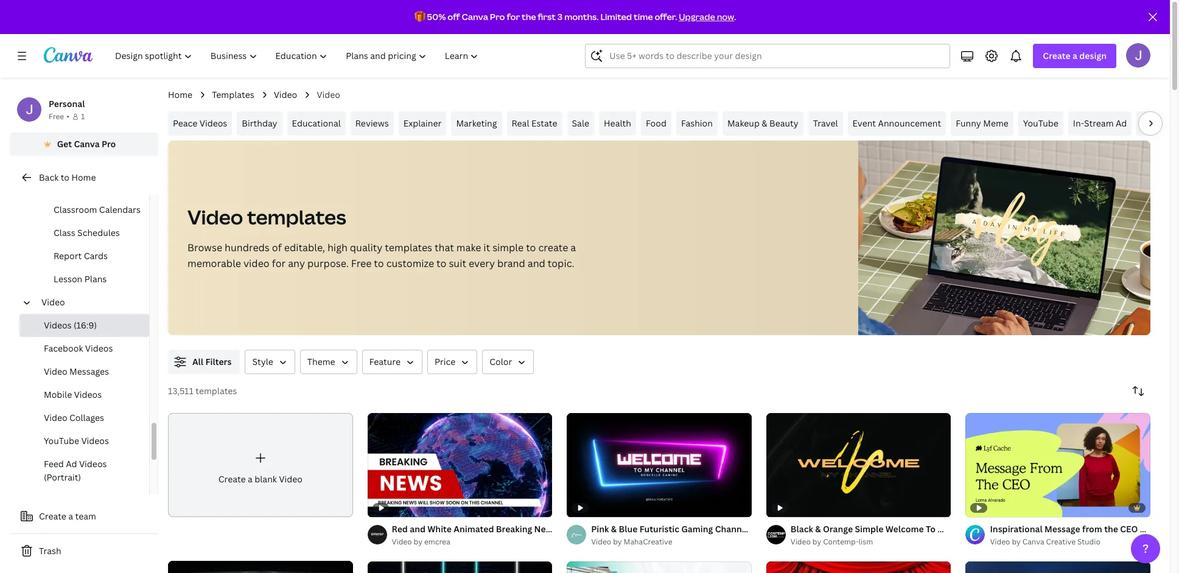 Task type: describe. For each thing, give the bounding box(es) containing it.
jacob simon image
[[1127, 43, 1151, 68]]

make
[[457, 241, 481, 255]]

reviews
[[356, 118, 389, 129]]

black
[[791, 524, 814, 535]]

newsletters
[[54, 181, 103, 192]]

trash
[[39, 546, 61, 557]]

first
[[538, 11, 556, 23]]

to
[[926, 524, 936, 535]]

Search search field
[[610, 44, 943, 68]]

calendars
[[99, 204, 141, 216]]

create for create a design
[[1044, 50, 1071, 62]]

templates inside browse hundreds of editable, high quality templates that make it simple to create a memorable video for any purpose. free to customize to suit every brand and topic.
[[385, 241, 433, 255]]

video
[[244, 257, 270, 270]]

makeup
[[728, 118, 760, 129]]

theme
[[308, 356, 335, 368]]

team
[[75, 511, 96, 523]]

newsletters link
[[29, 175, 149, 199]]

templates for 13,511 templates
[[196, 386, 237, 397]]

channel inside pink & blue futuristic gaming channel youtube intro video by mahacreative
[[716, 524, 750, 535]]

travel
[[814, 118, 839, 129]]

suit
[[449, 257, 467, 270]]

welcome
[[886, 524, 924, 535]]

the
[[522, 11, 536, 23]]

cards
[[84, 250, 108, 262]]

red and white animated breaking news youtube intro link
[[392, 523, 616, 537]]

0 vertical spatial pro
[[490, 11, 505, 23]]

& for makeup
[[762, 118, 768, 129]]

youtube for channel
[[752, 524, 787, 535]]

video inside 'black & orange simple welcome to my channel youtube intro video by contemp-lism'
[[791, 537, 811, 547]]

meme
[[984, 118, 1009, 129]]

video templates
[[188, 204, 346, 230]]

blue
[[619, 524, 638, 535]]

brand
[[498, 257, 526, 270]]

stream
[[1085, 118, 1114, 129]]

peace
[[173, 118, 198, 129]]

youtube inside 'black & orange simple welcome to my channel youtube intro video by contemp-lism'
[[989, 524, 1024, 535]]

real estate
[[512, 118, 558, 129]]

peace videos
[[173, 118, 227, 129]]

video inside pink & blue futuristic gaming channel youtube intro video by mahacreative
[[592, 537, 612, 547]]

news
[[535, 524, 557, 535]]

to right back
[[61, 172, 69, 183]]

create a design
[[1044, 50, 1107, 62]]

report cards
[[54, 250, 108, 262]]

create a blank video element
[[168, 414, 353, 518]]

youtube for youtube videos
[[44, 436, 79, 447]]

reviews link
[[351, 111, 394, 136]]

mobile videos
[[44, 389, 102, 401]]

50%
[[427, 11, 446, 23]]

topic.
[[548, 257, 575, 270]]

intro for pink & blue futuristic gaming channel youtube intro
[[789, 524, 809, 535]]

create a blank video link
[[168, 414, 353, 518]]

facebook videos
[[44, 343, 113, 355]]

0 vertical spatial canva
[[462, 11, 489, 23]]

theme button
[[300, 350, 357, 375]]

templates
[[212, 89, 254, 101]]

videos for facebook videos
[[85, 343, 113, 355]]

video up browse
[[188, 204, 243, 230]]

1
[[81, 111, 85, 122]]

educational link
[[287, 111, 346, 136]]

pro inside button
[[102, 138, 116, 150]]

in-stream ad link
[[1069, 111, 1133, 136]]

video by canva creative studio
[[991, 537, 1101, 547]]

pink & blue futuristic gaming channel youtube intro video by mahacreative
[[592, 524, 809, 547]]

video by canva creative studio link
[[991, 537, 1151, 549]]

1 vertical spatial video link
[[37, 291, 142, 314]]

and inside browse hundreds of editable, high quality templates that make it simple to create a memorable video for any purpose. free to customize to suit every brand and topic.
[[528, 257, 546, 270]]

2 vertical spatial canva
[[1023, 537, 1045, 547]]

back to home
[[39, 172, 96, 183]]

estate
[[532, 118, 558, 129]]

🎁 50% off canva pro for the first 3 months. limited time offer. upgrade now .
[[415, 11, 737, 23]]

price button
[[428, 350, 478, 375]]

video inside the red and white animated breaking news youtube intro video by emcrea
[[392, 537, 412, 547]]

real
[[512, 118, 530, 129]]

video by mahacreative link
[[592, 537, 752, 549]]

any
[[288, 257, 305, 270]]

travel link
[[809, 111, 843, 136]]

youtube for news
[[559, 524, 594, 535]]

food
[[646, 118, 667, 129]]

get
[[57, 138, 72, 150]]

feature
[[370, 356, 401, 368]]

plans
[[84, 274, 107, 285]]

messages
[[69, 366, 109, 378]]

by inside pink & blue futuristic gaming channel youtube intro video by mahacreative
[[614, 537, 622, 547]]

videos up facebook
[[44, 320, 72, 331]]

channel inside 'black & orange simple welcome to my channel youtube intro video by contemp-lism'
[[953, 524, 987, 535]]

videos for peace videos
[[200, 118, 227, 129]]

& for black
[[816, 524, 821, 535]]

black & orange simple welcome to my channel youtube intro video by contemp-lism
[[791, 524, 1047, 547]]

event
[[853, 118, 877, 129]]

explainer
[[404, 118, 442, 129]]

now
[[717, 11, 735, 23]]

gaming
[[682, 524, 713, 535]]

🎁
[[415, 11, 426, 23]]

video up educational
[[317, 89, 340, 101]]

makeup & beauty
[[728, 118, 799, 129]]

0 vertical spatial for
[[507, 11, 520, 23]]

all
[[192, 356, 204, 368]]

all filters button
[[168, 350, 240, 375]]

youtube link
[[1019, 111, 1064, 136]]

birthday
[[242, 118, 278, 129]]

back to home link
[[10, 166, 158, 190]]

explainer link
[[399, 111, 447, 136]]

mobile videos link
[[19, 384, 149, 407]]

collages
[[69, 412, 104, 424]]

all filters
[[192, 356, 232, 368]]

red
[[392, 524, 408, 535]]

marketing link
[[452, 111, 502, 136]]

ad inside feed ad videos (portrait)
[[66, 459, 77, 470]]

sale link
[[567, 111, 595, 136]]

marketing
[[456, 118, 497, 129]]

red and white animated breaking news youtube intro video by emcrea
[[392, 524, 616, 547]]



Task type: vqa. For each thing, say whether or not it's contained in the screenshot.
the Christmas inside red simple christmas background dec calendar by opticaly
no



Task type: locate. For each thing, give the bounding box(es) containing it.
create a design button
[[1034, 44, 1117, 68]]

& left beauty at right
[[762, 118, 768, 129]]

class schedules
[[54, 227, 120, 239]]

0 vertical spatial youtube
[[1024, 118, 1059, 129]]

0 vertical spatial create
[[1044, 50, 1071, 62]]

for down of
[[272, 257, 286, 270]]

orange
[[823, 524, 853, 535]]

it
[[484, 241, 490, 255]]

futuristic
[[640, 524, 680, 535]]

get canva pro
[[57, 138, 116, 150]]

to left create
[[526, 241, 536, 255]]

report
[[54, 250, 82, 262]]

(16:9)
[[74, 320, 97, 331]]

a left team
[[68, 511, 73, 523]]

1 vertical spatial free
[[351, 257, 372, 270]]

0 vertical spatial templates
[[247, 204, 346, 230]]

videos down youtube videos link
[[79, 459, 107, 470]]

by left creative
[[1013, 537, 1021, 547]]

get canva pro button
[[10, 133, 158, 156]]

animated
[[454, 524, 494, 535]]

youtube left the in-
[[1024, 118, 1059, 129]]

1 vertical spatial templates
[[385, 241, 433, 255]]

1 horizontal spatial and
[[528, 257, 546, 270]]

2 vertical spatial create
[[39, 511, 66, 523]]

video link up (16:9)
[[37, 291, 142, 314]]

0 horizontal spatial video link
[[37, 291, 142, 314]]

2 vertical spatial templates
[[196, 386, 237, 397]]

youtube left black on the bottom right of page
[[752, 524, 787, 535]]

13,511
[[168, 386, 194, 397]]

educational
[[292, 118, 341, 129]]

1 horizontal spatial video link
[[274, 88, 297, 102]]

videos for mobile videos
[[74, 389, 102, 401]]

1 vertical spatial home
[[71, 172, 96, 183]]

1 channel from the left
[[716, 524, 750, 535]]

intro inside the red and white animated breaking news youtube intro video by emcrea
[[596, 524, 616, 535]]

&
[[762, 118, 768, 129], [611, 524, 617, 535], [816, 524, 821, 535]]

3 youtube from the left
[[989, 524, 1024, 535]]

0 horizontal spatial youtube
[[559, 524, 594, 535]]

0 vertical spatial free
[[49, 111, 64, 122]]

video right blank
[[279, 474, 303, 486]]

1 intro from the left
[[596, 524, 616, 535]]

feed ad videos (portrait) link
[[19, 453, 149, 490]]

video link up birthday
[[274, 88, 297, 102]]

videos inside peace videos link
[[200, 118, 227, 129]]

by down black on the bottom right of page
[[813, 537, 822, 547]]

event announcement
[[853, 118, 942, 129]]

intro for red and white animated breaking news youtube intro
[[596, 524, 616, 535]]

& inside 'black & orange simple welcome to my channel youtube intro video by contemp-lism'
[[816, 524, 821, 535]]

intro up video by canva creative studio
[[1026, 524, 1047, 535]]

create left blank
[[219, 474, 246, 486]]

4 by from the left
[[1013, 537, 1021, 547]]

templates down filters
[[196, 386, 237, 397]]

templates up editable,
[[247, 204, 346, 230]]

a inside button
[[68, 511, 73, 523]]

2 horizontal spatial canva
[[1023, 537, 1045, 547]]

0 horizontal spatial &
[[611, 524, 617, 535]]

pro left the
[[490, 11, 505, 23]]

2 horizontal spatial templates
[[385, 241, 433, 255]]

a inside browse hundreds of editable, high quality templates that make it simple to create a memorable video for any purpose. free to customize to suit every brand and topic.
[[571, 241, 576, 255]]

youtube
[[559, 524, 594, 535], [752, 524, 787, 535], [989, 524, 1024, 535]]

videos down collages
[[81, 436, 109, 447]]

create inside dropdown button
[[1044, 50, 1071, 62]]

youtube right news
[[559, 524, 594, 535]]

and
[[528, 257, 546, 270], [410, 524, 426, 535]]

style button
[[245, 350, 295, 375]]

schedules
[[77, 227, 120, 239]]

0 vertical spatial video link
[[274, 88, 297, 102]]

ad up (portrait)
[[66, 459, 77, 470]]

1 horizontal spatial create
[[219, 474, 246, 486]]

1 vertical spatial pro
[[102, 138, 116, 150]]

create left team
[[39, 511, 66, 523]]

free inside browse hundreds of editable, high quality templates that make it simple to create a memorable video for any purpose. free to customize to suit every brand and topic.
[[351, 257, 372, 270]]

upgrade
[[679, 11, 716, 23]]

feed
[[44, 459, 64, 470]]

limited
[[601, 11, 632, 23]]

2 channel from the left
[[953, 524, 987, 535]]

videos (16:9)
[[44, 320, 97, 331]]

free left •
[[49, 111, 64, 122]]

lism
[[859, 537, 874, 547]]

videos inside feed ad videos (portrait)
[[79, 459, 107, 470]]

simple
[[855, 524, 884, 535]]

0 vertical spatial home
[[168, 89, 193, 101]]

and down create
[[528, 257, 546, 270]]

& inside pink & blue futuristic gaming channel youtube intro video by mahacreative
[[611, 524, 617, 535]]

create for create a team
[[39, 511, 66, 523]]

video by emcrea link
[[392, 537, 553, 549]]

class
[[54, 227, 75, 239]]

0 horizontal spatial home
[[71, 172, 96, 183]]

0 horizontal spatial create
[[39, 511, 66, 523]]

youtube videos
[[44, 436, 109, 447]]

video down mobile
[[44, 412, 67, 424]]

video down black on the bottom right of page
[[791, 537, 811, 547]]

food link
[[641, 111, 672, 136]]

every
[[469, 257, 495, 270]]

video left creative
[[991, 537, 1011, 547]]

intro left blue
[[596, 524, 616, 535]]

videos right peace
[[200, 118, 227, 129]]

video down red
[[392, 537, 412, 547]]

video up birthday
[[274, 89, 297, 101]]

1 vertical spatial canva
[[74, 138, 100, 150]]

breaking
[[496, 524, 533, 535]]

videos down 'video messages' link
[[74, 389, 102, 401]]

lesson plans
[[54, 274, 107, 285]]

health link
[[599, 111, 637, 136]]

2 intro from the left
[[789, 524, 809, 535]]

2 youtube from the left
[[752, 524, 787, 535]]

my
[[938, 524, 951, 535]]

design
[[1080, 50, 1107, 62]]

2 horizontal spatial create
[[1044, 50, 1071, 62]]

2 horizontal spatial youtube
[[989, 524, 1024, 535]]

1 by from the left
[[414, 537, 423, 547]]

0 horizontal spatial channel
[[716, 524, 750, 535]]

canva right get
[[74, 138, 100, 150]]

0 horizontal spatial canva
[[74, 138, 100, 150]]

announcement
[[879, 118, 942, 129]]

for left the
[[507, 11, 520, 23]]

lesson plans link
[[29, 268, 149, 291]]

to left suit
[[437, 257, 447, 270]]

2 by from the left
[[614, 537, 622, 547]]

videos up messages
[[85, 343, 113, 355]]

video down lesson
[[41, 297, 65, 308]]

a for create a team
[[68, 511, 73, 523]]

videos inside mobile videos link
[[74, 389, 102, 401]]

1 horizontal spatial free
[[351, 257, 372, 270]]

1 vertical spatial for
[[272, 257, 286, 270]]

for inside browse hundreds of editable, high quality templates that make it simple to create a memorable video for any purpose. free to customize to suit every brand and topic.
[[272, 257, 286, 270]]

canva right off at the left of the page
[[462, 11, 489, 23]]

feature button
[[362, 350, 423, 375]]

templates for video templates
[[247, 204, 346, 230]]

3 intro from the left
[[1026, 524, 1047, 535]]

canva
[[462, 11, 489, 23], [74, 138, 100, 150], [1023, 537, 1045, 547]]

3
[[558, 11, 563, 23]]

intro
[[596, 524, 616, 535], [789, 524, 809, 535], [1026, 524, 1047, 535]]

offer.
[[655, 11, 678, 23]]

canva left creative
[[1023, 537, 1045, 547]]

for
[[507, 11, 520, 23], [272, 257, 286, 270]]

canva inside button
[[74, 138, 100, 150]]

slideshow link
[[1137, 111, 1180, 136]]

1 horizontal spatial home
[[168, 89, 193, 101]]

makeup & beauty link
[[723, 111, 804, 136]]

event announcement link
[[848, 111, 947, 136]]

a up topic.
[[571, 241, 576, 255]]

style
[[252, 356, 273, 368]]

by left emcrea
[[414, 537, 423, 547]]

customize
[[387, 257, 434, 270]]

color
[[490, 356, 512, 368]]

off
[[448, 11, 460, 23]]

0 horizontal spatial for
[[272, 257, 286, 270]]

and inside the red and white animated breaking news youtube intro video by emcrea
[[410, 524, 426, 535]]

1 vertical spatial and
[[410, 524, 426, 535]]

hundreds
[[225, 241, 270, 255]]

contemp-
[[824, 537, 859, 547]]

& for pink
[[611, 524, 617, 535]]

channel
[[716, 524, 750, 535], [953, 524, 987, 535]]

in-
[[1074, 118, 1085, 129]]

2 horizontal spatial &
[[816, 524, 821, 535]]

intro inside 'black & orange simple welcome to my channel youtube intro video by contemp-lism'
[[1026, 524, 1047, 535]]

ad right stream
[[1117, 118, 1128, 129]]

videos inside youtube videos link
[[81, 436, 109, 447]]

real estate link
[[507, 111, 563, 136]]

0 vertical spatial and
[[528, 257, 546, 270]]

videos inside facebook videos link
[[85, 343, 113, 355]]

0 horizontal spatial youtube
[[44, 436, 79, 447]]

0 horizontal spatial and
[[410, 524, 426, 535]]

a for create a blank video
[[248, 474, 253, 486]]

pink
[[592, 524, 609, 535]]

video up mobile
[[44, 366, 67, 378]]

Sort by button
[[1127, 379, 1151, 404]]

1 horizontal spatial intro
[[789, 524, 809, 535]]

templates link
[[212, 88, 254, 102]]

home up peace
[[168, 89, 193, 101]]

by inside the red and white animated breaking news youtube intro video by emcrea
[[414, 537, 423, 547]]

by inside 'black & orange simple welcome to my channel youtube intro video by contemp-lism'
[[813, 537, 822, 547]]

to
[[61, 172, 69, 183], [526, 241, 536, 255], [374, 257, 384, 270], [437, 257, 447, 270]]

free down quality
[[351, 257, 372, 270]]

0 horizontal spatial free
[[49, 111, 64, 122]]

youtube
[[1024, 118, 1059, 129], [44, 436, 79, 447]]

youtube inside pink & blue futuristic gaming channel youtube intro video by mahacreative
[[752, 524, 787, 535]]

1 horizontal spatial for
[[507, 11, 520, 23]]

youtube up feed
[[44, 436, 79, 447]]

home up classroom calendars link
[[71, 172, 96, 183]]

pro up back to home link
[[102, 138, 116, 150]]

home
[[168, 89, 193, 101], [71, 172, 96, 183]]

funny
[[956, 118, 982, 129]]

to down quality
[[374, 257, 384, 270]]

facebook videos link
[[19, 337, 149, 361]]

0 vertical spatial ad
[[1117, 118, 1128, 129]]

1 horizontal spatial templates
[[247, 204, 346, 230]]

videos for youtube videos
[[81, 436, 109, 447]]

None search field
[[586, 44, 951, 68]]

1 horizontal spatial pro
[[490, 11, 505, 23]]

intro left orange
[[789, 524, 809, 535]]

create inside button
[[39, 511, 66, 523]]

free •
[[49, 111, 69, 122]]

.
[[735, 11, 737, 23]]

1 vertical spatial ad
[[66, 459, 77, 470]]

1 horizontal spatial &
[[762, 118, 768, 129]]

& right pink
[[611, 524, 617, 535]]

youtube for youtube
[[1024, 118, 1059, 129]]

youtube up video by canva creative studio
[[989, 524, 1024, 535]]

youtube inside the red and white animated breaking news youtube intro video by emcrea
[[559, 524, 594, 535]]

1 youtube from the left
[[559, 524, 594, 535]]

create for create a blank video
[[219, 474, 246, 486]]

channel right my
[[953, 524, 987, 535]]

1 horizontal spatial youtube
[[1024, 118, 1059, 129]]

top level navigation element
[[107, 44, 489, 68]]

funny meme
[[956, 118, 1009, 129]]

1 horizontal spatial channel
[[953, 524, 987, 535]]

3 by from the left
[[813, 537, 822, 547]]

1 vertical spatial create
[[219, 474, 246, 486]]

upgrade now button
[[679, 11, 735, 23]]

(portrait)
[[44, 472, 81, 484]]

2 horizontal spatial intro
[[1026, 524, 1047, 535]]

by down blue
[[614, 537, 622, 547]]

0 horizontal spatial pro
[[102, 138, 116, 150]]

back
[[39, 172, 59, 183]]

1 horizontal spatial youtube
[[752, 524, 787, 535]]

0 horizontal spatial ad
[[66, 459, 77, 470]]

by
[[414, 537, 423, 547], [614, 537, 622, 547], [813, 537, 822, 547], [1013, 537, 1021, 547]]

video collages link
[[19, 407, 149, 430]]

1 horizontal spatial canva
[[462, 11, 489, 23]]

1 vertical spatial youtube
[[44, 436, 79, 447]]

templates up customize
[[385, 241, 433, 255]]

black & orange simple welcome to my channel youtube intro link
[[791, 523, 1047, 537]]

peace videos link
[[168, 111, 232, 136]]

pink & blue futuristic gaming channel youtube intro link
[[592, 523, 809, 537]]

emcrea
[[425, 537, 451, 547]]

quality
[[350, 241, 383, 255]]

a for create a design
[[1073, 50, 1078, 62]]

channel right gaming
[[716, 524, 750, 535]]

1 horizontal spatial ad
[[1117, 118, 1128, 129]]

and right red
[[410, 524, 426, 535]]

0 horizontal spatial intro
[[596, 524, 616, 535]]

a inside dropdown button
[[1073, 50, 1078, 62]]

0 horizontal spatial templates
[[196, 386, 237, 397]]

video by contemp-lism link
[[791, 537, 952, 549]]

color button
[[483, 350, 534, 375]]

& right black on the bottom right of page
[[816, 524, 821, 535]]

intro inside pink & blue futuristic gaming channel youtube intro video by mahacreative
[[789, 524, 809, 535]]

•
[[67, 111, 69, 122]]

a left blank
[[248, 474, 253, 486]]

editable,
[[284, 241, 325, 255]]

video down pink
[[592, 537, 612, 547]]

a left design
[[1073, 50, 1078, 62]]

create left design
[[1044, 50, 1071, 62]]



